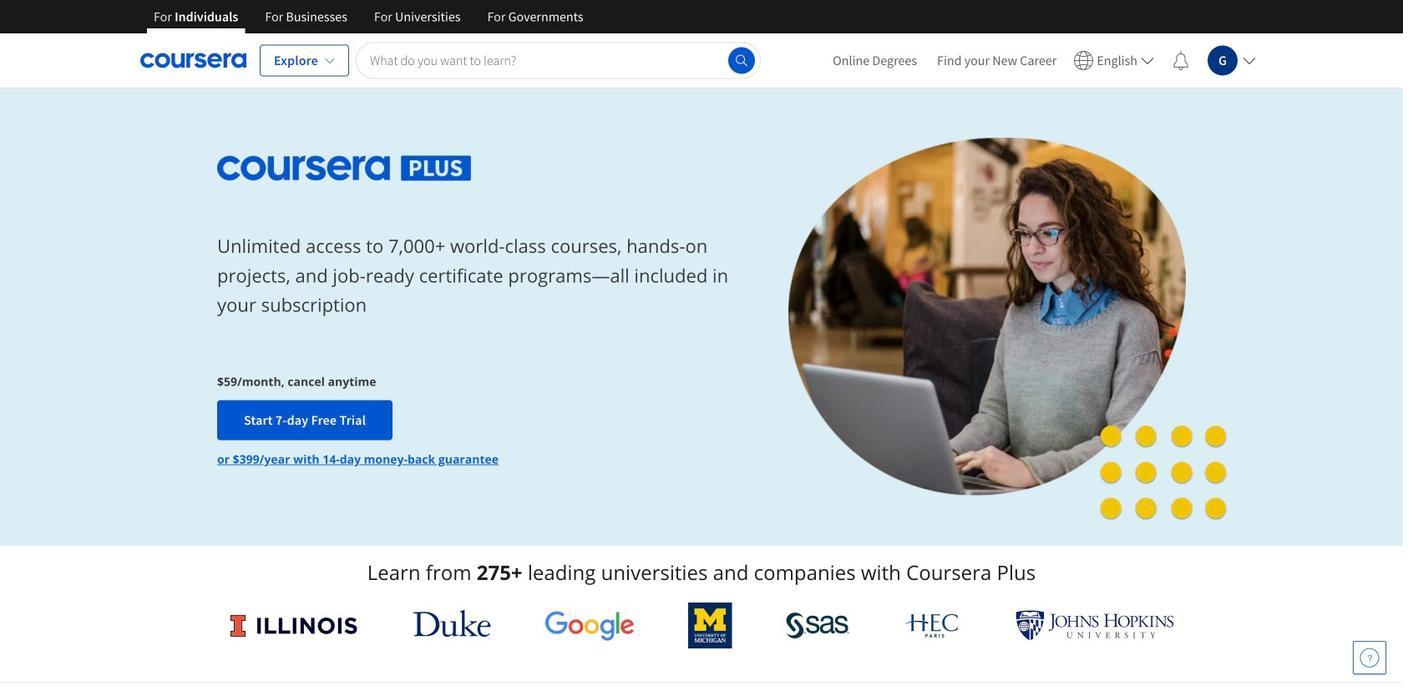 Task type: locate. For each thing, give the bounding box(es) containing it.
duke university image
[[413, 611, 491, 638]]

None search field
[[356, 42, 761, 79]]



Task type: vqa. For each thing, say whether or not it's contained in the screenshot.
Marketer jobs
no



Task type: describe. For each thing, give the bounding box(es) containing it.
sas image
[[786, 613, 850, 640]]

What do you want to learn? text field
[[356, 42, 761, 79]]

google image
[[545, 611, 635, 642]]

university of illinois at urbana-champaign image
[[229, 613, 360, 640]]

coursera image
[[140, 47, 246, 74]]

coursera plus image
[[217, 156, 472, 181]]

banner navigation
[[140, 0, 597, 33]]

university of michigan image
[[689, 603, 733, 649]]

johns hopkins university image
[[1016, 611, 1175, 642]]

help center image
[[1360, 648, 1380, 668]]

hec paris image
[[904, 609, 962, 643]]



